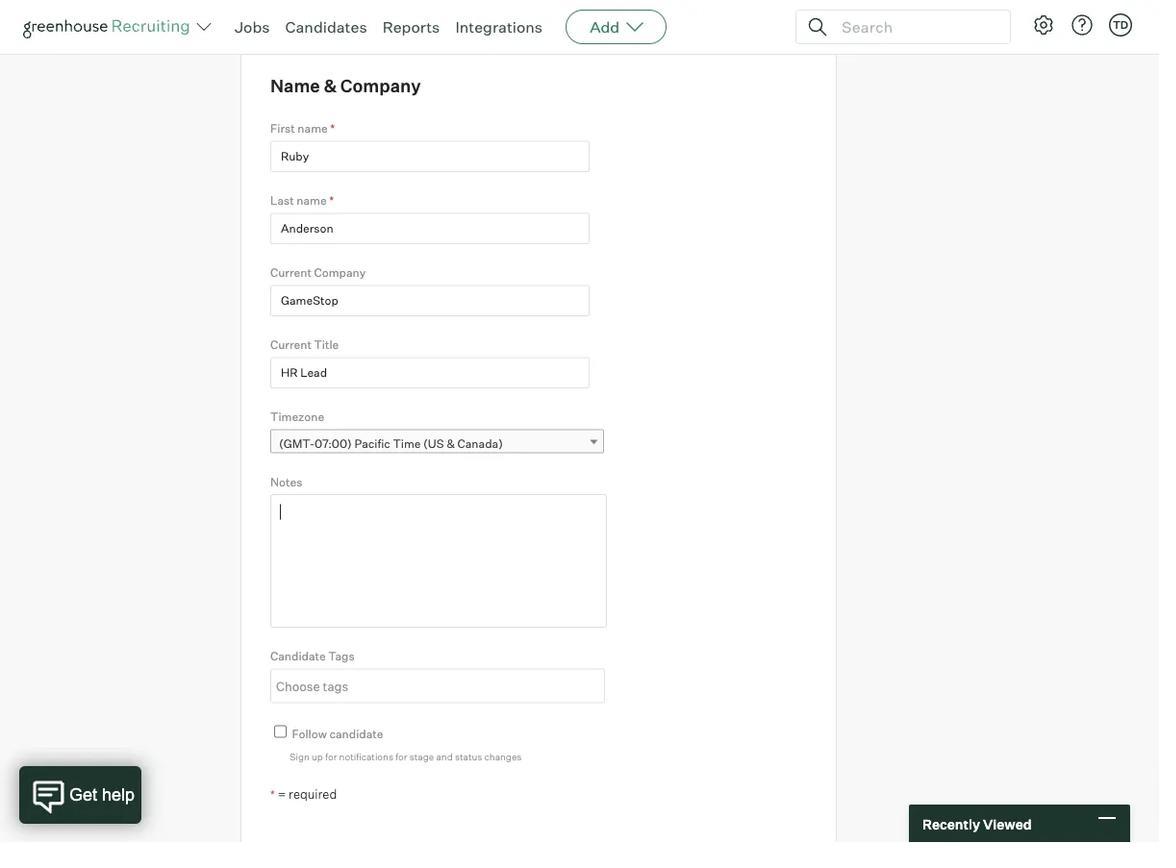 Task type: describe. For each thing, give the bounding box(es) containing it.
(us
[[423, 437, 444, 451]]

* inside * = required
[[270, 788, 275, 802]]

sign up for notifications for stage and status changes
[[290, 751, 522, 763]]

* for first name *
[[330, 121, 335, 136]]

name for last
[[297, 194, 327, 208]]

changes
[[485, 751, 522, 763]]

candidates link
[[285, 17, 367, 37]]

jobs
[[235, 17, 270, 37]]

viewed
[[983, 816, 1032, 833]]

last
[[270, 194, 294, 208]]

candidate
[[330, 727, 383, 741]]

title
[[314, 338, 339, 352]]

integrations
[[456, 17, 543, 37]]

canada)
[[458, 437, 503, 451]]

1 for from the left
[[325, 751, 337, 763]]

* = required
[[270, 787, 337, 802]]

notifications
[[339, 751, 394, 763]]

=
[[278, 787, 286, 802]]

td
[[1113, 18, 1129, 31]]

configure image
[[1033, 13, 1056, 37]]

name & company
[[270, 75, 421, 97]]

time
[[393, 437, 421, 451]]

2 for from the left
[[396, 751, 408, 763]]

jobs link
[[235, 17, 270, 37]]

and
[[436, 751, 453, 763]]

tags
[[328, 649, 355, 664]]

Follow candidate checkbox
[[274, 726, 287, 738]]

follow candidate
[[292, 727, 383, 741]]



Task type: locate. For each thing, give the bounding box(es) containing it.
0 vertical spatial company
[[341, 75, 421, 97]]

0 horizontal spatial &
[[324, 75, 337, 97]]

reports link
[[383, 17, 440, 37]]

for left "stage" at the bottom of the page
[[396, 751, 408, 763]]

status
[[455, 751, 482, 763]]

*
[[330, 121, 335, 136], [329, 194, 334, 208], [270, 788, 275, 802]]

& inside 'link'
[[447, 437, 455, 451]]

add button
[[566, 10, 667, 44]]

0 vertical spatial current
[[270, 266, 312, 280]]

stage
[[410, 751, 434, 763]]

1 vertical spatial current
[[270, 338, 312, 352]]

for right up
[[325, 751, 337, 763]]

Notes text field
[[270, 494, 607, 628]]

candidate tags
[[270, 649, 355, 664]]

* down 'name & company'
[[330, 121, 335, 136]]

1 vertical spatial *
[[329, 194, 334, 208]]

integrations link
[[456, 17, 543, 37]]

* left =
[[270, 788, 275, 802]]

company down reports link
[[341, 75, 421, 97]]

company up title at left top
[[314, 266, 366, 280]]

greenhouse recruiting image
[[23, 15, 196, 38]]

0 vertical spatial name
[[298, 121, 328, 136]]

current
[[270, 266, 312, 280], [270, 338, 312, 352]]

current for current title
[[270, 338, 312, 352]]

follow
[[292, 727, 327, 741]]

first
[[270, 121, 295, 136]]

(gmt-07:00) pacific time (us & canada) link
[[270, 429, 604, 457]]

candidates
[[285, 17, 367, 37]]

td button
[[1106, 10, 1137, 40]]

reports
[[383, 17, 440, 37]]

pacific
[[355, 437, 391, 451]]

2 current from the top
[[270, 338, 312, 352]]

notes
[[270, 475, 303, 489]]

None text field
[[270, 213, 590, 244], [270, 285, 590, 316], [271, 671, 600, 702], [270, 213, 590, 244], [270, 285, 590, 316], [271, 671, 600, 702]]

0 horizontal spatial for
[[325, 751, 337, 763]]

0 vertical spatial &
[[324, 75, 337, 97]]

recently
[[923, 816, 981, 833]]

Search text field
[[837, 13, 993, 41]]

first name *
[[270, 121, 335, 136]]

& right name
[[324, 75, 337, 97]]

1 vertical spatial company
[[314, 266, 366, 280]]

add
[[590, 17, 620, 37]]

required
[[289, 787, 337, 802]]

&
[[324, 75, 337, 97], [447, 437, 455, 451]]

None text field
[[270, 141, 590, 172], [270, 357, 590, 389], [270, 141, 590, 172], [270, 357, 590, 389]]

current company
[[270, 266, 366, 280]]

name
[[270, 75, 320, 97]]

timezone
[[270, 410, 324, 424]]

current for current company
[[270, 266, 312, 280]]

* for last name *
[[329, 194, 334, 208]]

* right last
[[329, 194, 334, 208]]

td button
[[1110, 13, 1133, 37]]

sign
[[290, 751, 310, 763]]

name for first
[[298, 121, 328, 136]]

last name *
[[270, 194, 334, 208]]

1 horizontal spatial for
[[396, 751, 408, 763]]

for
[[325, 751, 337, 763], [396, 751, 408, 763]]

name right first
[[298, 121, 328, 136]]

1 vertical spatial &
[[447, 437, 455, 451]]

candidate
[[270, 649, 326, 664]]

recently viewed
[[923, 816, 1032, 833]]

name
[[298, 121, 328, 136], [297, 194, 327, 208]]

up
[[312, 751, 323, 763]]

current left title at left top
[[270, 338, 312, 352]]

2 vertical spatial *
[[270, 788, 275, 802]]

1 horizontal spatial &
[[447, 437, 455, 451]]

name right last
[[297, 194, 327, 208]]

current down last
[[270, 266, 312, 280]]

(gmt-07:00) pacific time (us & canada)
[[279, 437, 503, 451]]

& right (us at the left of page
[[447, 437, 455, 451]]

07:00)
[[315, 437, 352, 451]]

1 current from the top
[[270, 266, 312, 280]]

(gmt-
[[279, 437, 315, 451]]

company
[[341, 75, 421, 97], [314, 266, 366, 280]]

current title
[[270, 338, 339, 352]]

1 vertical spatial name
[[297, 194, 327, 208]]

0 vertical spatial *
[[330, 121, 335, 136]]



Task type: vqa. For each thing, say whether or not it's contained in the screenshot.
lets
no



